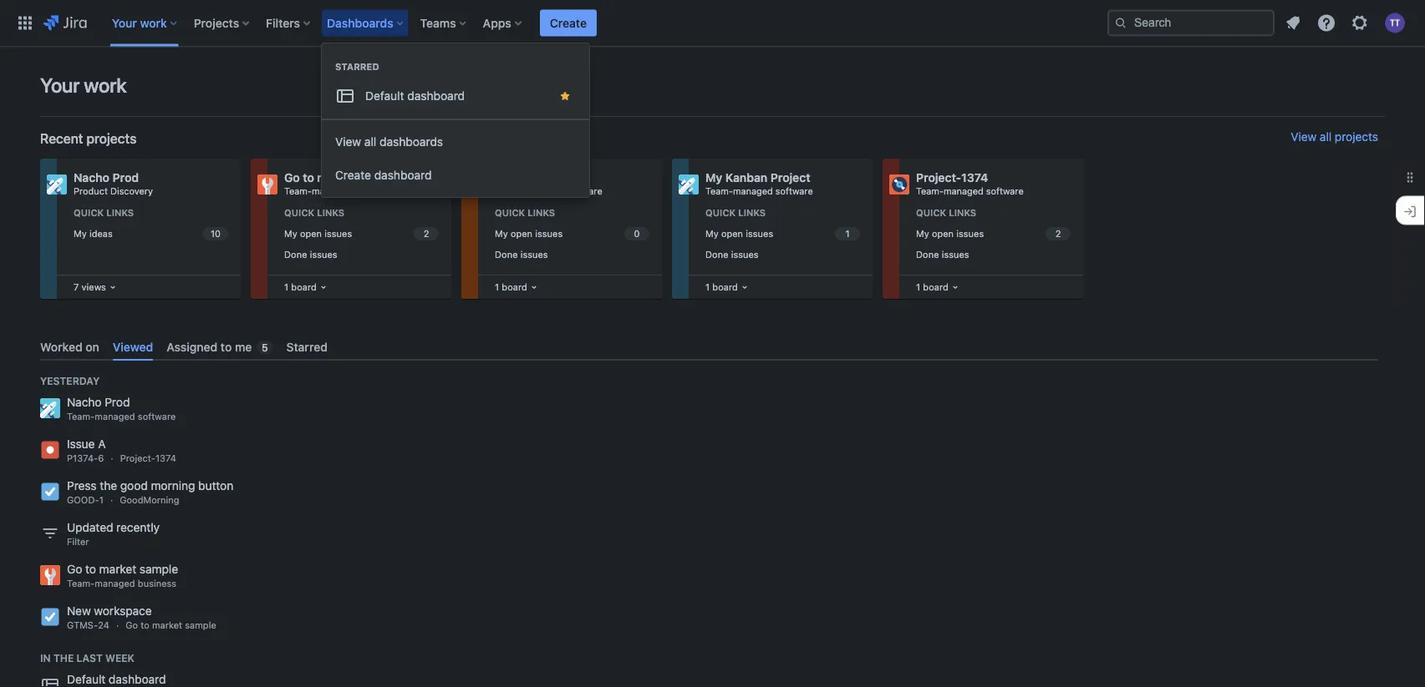 Task type: describe. For each thing, give the bounding box(es) containing it.
1 for project-1374
[[916, 282, 920, 293]]

work inside your work "popup button"
[[140, 16, 167, 30]]

my for nacho prod
[[74, 228, 87, 239]]

tab list containing worked on
[[33, 333, 1385, 361]]

gtms-
[[67, 621, 98, 632]]

2 my open issues link from the left
[[491, 225, 652, 243]]

kanban
[[725, 171, 767, 185]]

starred inside tab list
[[286, 340, 328, 354]]

view for view all projects
[[1291, 130, 1317, 144]]

2 horizontal spatial go
[[284, 171, 300, 185]]

view all dashboards
[[335, 135, 443, 149]]

button
[[198, 479, 233, 493]]

1 vertical spatial your
[[40, 74, 80, 97]]

quick for project-
[[916, 208, 946, 219]]

7 views
[[74, 282, 106, 293]]

your work inside "popup button"
[[112, 16, 167, 30]]

2 open from the left
[[511, 228, 532, 239]]

updated
[[67, 521, 113, 535]]

software inside my kanban project team-managed software
[[775, 186, 813, 197]]

assigned to me
[[167, 340, 252, 354]]

done for project-
[[916, 249, 939, 260]]

board image for team-
[[948, 281, 962, 294]]

0 vertical spatial dashboard
[[407, 89, 465, 103]]

sample inside new workspace gtms-24 · go to market sample
[[185, 621, 216, 632]]

notifications image
[[1283, 13, 1303, 33]]

new workspace gtms-24 · go to market sample
[[67, 605, 216, 632]]

3 quick links from the left
[[495, 208, 555, 219]]

view all projects link
[[1291, 130, 1378, 147]]

your work button
[[107, 10, 184, 36]]

board image for team-managed software
[[527, 281, 541, 294]]

recent projects
[[40, 131, 136, 147]]

2 done from the left
[[495, 249, 518, 260]]

1 horizontal spatial go to market sample team-managed business
[[284, 171, 400, 197]]

view for view all dashboards
[[335, 135, 361, 149]]

links for my
[[738, 208, 766, 219]]

3 links from the left
[[527, 208, 555, 219]]

7
[[74, 282, 79, 293]]

nacho prod product discovery
[[74, 171, 153, 197]]

team-managed software
[[495, 186, 602, 197]]

issue a p1374-6 · project-1374
[[67, 438, 176, 464]]

last
[[76, 653, 103, 665]]

done issues for my
[[705, 249, 759, 260]]

all for projects
[[1320, 130, 1332, 144]]

24
[[98, 621, 109, 632]]

1 for my kanban project
[[705, 282, 710, 293]]

create for create
[[550, 16, 587, 30]]

my for go to market sample
[[284, 228, 297, 239]]

quick links for project-
[[916, 208, 976, 219]]

updated recently filter
[[67, 521, 160, 548]]

board for project-
[[923, 282, 948, 293]]

software inside "nacho prod team-managed software"
[[138, 412, 176, 423]]

on
[[85, 340, 99, 354]]

1 board button for 3rd my open issues link from the right
[[491, 278, 541, 297]]

in
[[40, 653, 51, 665]]

apps button
[[478, 10, 528, 36]]

0 horizontal spatial default
[[67, 673, 105, 687]]

done for go
[[284, 249, 307, 260]]

views
[[81, 282, 106, 293]]

1 horizontal spatial default
[[365, 89, 404, 103]]

1 vertical spatial default dashboard link
[[33, 665, 1385, 688]]

software inside project-1374 team-managed software
[[986, 186, 1024, 197]]

team- inside project-1374 team-managed software
[[916, 186, 944, 197]]

my open issues for project-
[[916, 228, 984, 239]]

good
[[120, 479, 148, 493]]

p1374-
[[67, 454, 98, 464]]

2 done issues from the left
[[495, 249, 548, 260]]

1 vertical spatial market
[[99, 563, 136, 577]]

done issues link for go to market sample
[[281, 245, 441, 264]]

ideas
[[89, 228, 113, 239]]

done issues for go
[[284, 249, 337, 260]]

quick for nacho
[[74, 208, 104, 219]]

1 horizontal spatial starred
[[335, 61, 379, 72]]

nacho prod team-managed software
[[67, 396, 176, 423]]

Search field
[[1107, 10, 1275, 36]]

view all dashboards link
[[322, 125, 589, 159]]

to left me
[[221, 340, 232, 354]]

good-
[[67, 495, 99, 506]]

create for create dashboard
[[335, 168, 371, 182]]

workspace
[[94, 605, 152, 619]]

worked on
[[40, 340, 99, 354]]

my open issues link for my kanban project
[[702, 225, 863, 243]]

7 views button
[[70, 278, 119, 297]]

links for go
[[317, 208, 344, 219]]

project-1374 team-managed software
[[916, 171, 1024, 197]]

apps
[[483, 16, 511, 30]]

2 my open issues from the left
[[495, 228, 563, 239]]

dashboards button
[[322, 10, 410, 36]]

settings image
[[1350, 13, 1370, 33]]

banner containing your work
[[0, 0, 1425, 47]]

product
[[74, 186, 108, 197]]

· for a
[[111, 454, 113, 464]]

new
[[67, 605, 91, 619]]

in the last week
[[40, 653, 134, 665]]

dashboard image
[[335, 86, 355, 106]]

create dashboard
[[335, 168, 432, 182]]

my open issues for go
[[284, 228, 352, 239]]

week
[[105, 653, 134, 665]]

dashboard inside button
[[374, 168, 432, 182]]

your inside "popup button"
[[112, 16, 137, 30]]

your profile and settings image
[[1385, 13, 1405, 33]]

2 done issues link from the left
[[491, 245, 652, 264]]

1 board for project-
[[916, 282, 948, 293]]

1 board button for team-
[[913, 278, 962, 297]]

my open issues for my
[[705, 228, 773, 239]]

projects button
[[189, 10, 256, 36]]

my ideas
[[74, 228, 113, 239]]

the for last
[[53, 653, 74, 665]]

filter
[[67, 537, 89, 548]]

the for good
[[100, 479, 117, 493]]

to left create dashboard
[[303, 171, 314, 185]]

quick links for my
[[705, 208, 766, 219]]

team- inside my kanban project team-managed software
[[705, 186, 733, 197]]

1 vertical spatial go to market sample team-managed business
[[67, 563, 178, 590]]

me
[[235, 340, 252, 354]]

prod for nacho prod team-managed software
[[105, 396, 130, 410]]

my open issues link for go to market sample
[[281, 225, 441, 243]]

done issues link for project-1374
[[913, 245, 1073, 264]]



Task type: locate. For each thing, give the bounding box(es) containing it.
create down view all dashboards
[[335, 168, 371, 182]]

· for workspace
[[116, 621, 119, 632]]

· right 24
[[116, 621, 119, 632]]

my
[[705, 171, 722, 185], [74, 228, 87, 239], [284, 228, 297, 239], [495, 228, 508, 239], [705, 228, 719, 239], [916, 228, 929, 239]]

1 quick links from the left
[[74, 208, 134, 219]]

team-managed software link
[[468, 172, 652, 197]]

4 my open issues link from the left
[[913, 225, 1073, 243]]

0 horizontal spatial work
[[84, 74, 127, 97]]

0 horizontal spatial starred
[[286, 340, 328, 354]]

1 vertical spatial nacho
[[67, 396, 102, 410]]

5 quick from the left
[[916, 208, 946, 219]]

banner
[[0, 0, 1425, 47]]

links down discovery
[[106, 208, 134, 219]]

2 board image from the left
[[527, 281, 541, 294]]

3 my open issues from the left
[[705, 228, 773, 239]]

1 vertical spatial business
[[138, 579, 176, 590]]

quick links for nacho
[[74, 208, 134, 219]]

4 1 board from the left
[[916, 282, 948, 293]]

done issues
[[284, 249, 337, 260], [495, 249, 548, 260], [705, 249, 759, 260], [916, 249, 969, 260]]

1 horizontal spatial market
[[152, 621, 182, 632]]

4 done from the left
[[916, 249, 939, 260]]

0 horizontal spatial market
[[99, 563, 136, 577]]

5 links from the left
[[949, 208, 976, 219]]

market right 24
[[152, 621, 182, 632]]

star default dashboard image
[[558, 89, 572, 103]]

quick links up "ideas"
[[74, 208, 134, 219]]

my open issues link down my kanban project team-managed software
[[702, 225, 863, 243]]

my open issues link for project-1374
[[913, 225, 1073, 243]]

board
[[291, 282, 317, 293], [502, 282, 527, 293], [712, 282, 738, 293], [923, 282, 948, 293]]

team- inside "nacho prod team-managed software"
[[67, 412, 95, 423]]

primary element
[[10, 0, 1107, 46]]

board for go
[[291, 282, 317, 293]]

1374 inside project-1374 team-managed software
[[961, 171, 988, 185]]

1 horizontal spatial work
[[140, 16, 167, 30]]

0 vertical spatial business
[[354, 186, 392, 197]]

0 vertical spatial create
[[550, 16, 587, 30]]

board image for team-managed business
[[317, 281, 330, 294]]

2 board image from the left
[[738, 281, 751, 294]]

1 vertical spatial create
[[335, 168, 371, 182]]

create dashboard button
[[322, 159, 589, 192]]

1374 inside issue a p1374-6 · project-1374
[[155, 454, 176, 464]]

business
[[354, 186, 392, 197], [138, 579, 176, 590]]

quick links
[[74, 208, 134, 219], [284, 208, 344, 219], [495, 208, 555, 219], [705, 208, 766, 219], [916, 208, 976, 219]]

go to market sample team-managed business down view all dashboards
[[284, 171, 400, 197]]

1 for go to market sample
[[284, 282, 288, 293]]

1 done issues link from the left
[[281, 245, 441, 264]]

press
[[67, 479, 97, 493]]

my kanban project team-managed software
[[705, 171, 813, 197]]

work up recent projects
[[84, 74, 127, 97]]

1
[[284, 282, 288, 293], [495, 282, 499, 293], [705, 282, 710, 293], [916, 282, 920, 293], [99, 495, 104, 506]]

default dashboard down week
[[67, 673, 166, 687]]

teams
[[420, 16, 456, 30]]

dashboards
[[327, 16, 393, 30]]

create button
[[540, 10, 597, 36]]

0 horizontal spatial 1 board button
[[281, 278, 330, 297]]

1 vertical spatial dashboard
[[374, 168, 432, 182]]

view all projects
[[1291, 130, 1378, 144]]

2 1 board button from the left
[[702, 278, 751, 297]]

1 done from the left
[[284, 249, 307, 260]]

appswitcher icon image
[[15, 13, 35, 33]]

2 horizontal spatial board image
[[948, 281, 962, 294]]

managed inside my kanban project team-managed software
[[733, 186, 773, 197]]

managed inside "nacho prod team-managed software"
[[95, 412, 135, 423]]

1 board from the left
[[291, 282, 317, 293]]

1 board for go
[[284, 282, 317, 293]]

1 vertical spatial default
[[67, 673, 105, 687]]

1 horizontal spatial business
[[354, 186, 392, 197]]

1 horizontal spatial view
[[1291, 130, 1317, 144]]

tab list
[[33, 333, 1385, 361]]

1 board for my
[[705, 282, 738, 293]]

2 vertical spatial go
[[126, 621, 138, 632]]

quick links down project-1374 team-managed software
[[916, 208, 976, 219]]

done issues link
[[281, 245, 441, 264], [491, 245, 652, 264], [702, 245, 863, 264], [913, 245, 1073, 264]]

2 vertical spatial market
[[152, 621, 182, 632]]

0 vertical spatial nacho
[[74, 171, 109, 185]]

board image for product
[[106, 281, 119, 294]]

done for my
[[705, 249, 728, 260]]

1 open from the left
[[300, 228, 322, 239]]

1 board image from the left
[[317, 281, 330, 294]]

3 quick from the left
[[495, 208, 525, 219]]

1 done issues from the left
[[284, 249, 337, 260]]

my open issues link down project-1374 team-managed software
[[913, 225, 1073, 243]]

4 quick from the left
[[705, 208, 736, 219]]

0 vertical spatial the
[[100, 479, 117, 493]]

0 horizontal spatial create
[[335, 168, 371, 182]]

team-
[[284, 186, 312, 197], [495, 186, 522, 197], [705, 186, 733, 197], [916, 186, 944, 197], [67, 412, 95, 423], [67, 579, 95, 590]]

open for project-
[[932, 228, 954, 239]]

2 links from the left
[[317, 208, 344, 219]]

0 vertical spatial default
[[365, 89, 404, 103]]

dashboard up view all dashboards link at the top of page
[[407, 89, 465, 103]]

links for nacho
[[106, 208, 134, 219]]

0 horizontal spatial board image
[[106, 281, 119, 294]]

quick
[[74, 208, 104, 219], [284, 208, 314, 219], [495, 208, 525, 219], [705, 208, 736, 219], [916, 208, 946, 219]]

project- inside issue a p1374-6 · project-1374
[[120, 454, 155, 464]]

project
[[770, 171, 810, 185]]

1 vertical spatial project-
[[120, 454, 155, 464]]

0 vertical spatial your
[[112, 16, 137, 30]]

viewed
[[113, 340, 153, 354]]

links for project-
[[949, 208, 976, 219]]

business down create dashboard
[[354, 186, 392, 197]]

0 horizontal spatial your
[[40, 74, 80, 97]]

board image inside popup button
[[317, 281, 330, 294]]

software
[[565, 186, 602, 197], [775, 186, 813, 197], [986, 186, 1024, 197], [138, 412, 176, 423]]

project-
[[916, 171, 961, 185], [120, 454, 155, 464]]

2 quick links from the left
[[284, 208, 344, 219]]

1 horizontal spatial go
[[126, 621, 138, 632]]

1 vertical spatial sample
[[139, 563, 178, 577]]

2 vertical spatial sample
[[185, 621, 216, 632]]

board image
[[317, 281, 330, 294], [527, 281, 541, 294]]

4 done issues from the left
[[916, 249, 969, 260]]

0 vertical spatial 1374
[[961, 171, 988, 185]]

default right dashboard image at the left of the page
[[365, 89, 404, 103]]

work left projects
[[140, 16, 167, 30]]

default dashboard up dashboards
[[365, 89, 465, 103]]

board image inside dropdown button
[[738, 281, 751, 294]]

create right apps dropdown button
[[550, 16, 587, 30]]

assigned
[[167, 340, 218, 354]]

1 vertical spatial go
[[67, 563, 82, 577]]

prod for nacho prod product discovery
[[112, 171, 139, 185]]

a
[[98, 438, 106, 451]]

2 board from the left
[[502, 282, 527, 293]]

1 horizontal spatial default dashboard
[[365, 89, 465, 103]]

1374
[[961, 171, 988, 185], [155, 454, 176, 464]]

press the good morning button good-1 · goodmorning
[[67, 479, 233, 506]]

1 horizontal spatial your
[[112, 16, 137, 30]]

links down team-managed software
[[527, 208, 555, 219]]

managed inside project-1374 team-managed software
[[944, 186, 983, 197]]

nacho inside nacho prod product discovery
[[74, 171, 109, 185]]

1 vertical spatial the
[[53, 653, 74, 665]]

1 horizontal spatial the
[[100, 479, 117, 493]]

2 1 board button from the left
[[913, 278, 962, 297]]

my ideas link
[[70, 225, 231, 243]]

3 done issues link from the left
[[702, 245, 863, 264]]

your work left projects
[[112, 16, 167, 30]]

nacho inside "nacho prod team-managed software"
[[67, 396, 102, 410]]

done issues link for my kanban project
[[702, 245, 863, 264]]

morning
[[151, 479, 195, 493]]

4 links from the left
[[738, 208, 766, 219]]

starred
[[335, 61, 379, 72], [286, 340, 328, 354]]

1 links from the left
[[106, 208, 134, 219]]

filters
[[266, 16, 300, 30]]

· inside new workspace gtms-24 · go to market sample
[[116, 621, 119, 632]]

0 vertical spatial sample
[[359, 171, 400, 185]]

all for dashboards
[[364, 135, 376, 149]]

my open issues link down create dashboard
[[281, 225, 441, 243]]

work
[[140, 16, 167, 30], [84, 74, 127, 97]]

done issues link down team-managed software
[[491, 245, 652, 264]]

managed
[[312, 186, 352, 197], [522, 186, 562, 197], [733, 186, 773, 197], [944, 186, 983, 197], [95, 412, 135, 423], [95, 579, 135, 590]]

done issues link down project-1374 team-managed software
[[913, 245, 1073, 264]]

0 horizontal spatial project-
[[120, 454, 155, 464]]

worked
[[40, 340, 82, 354]]

the
[[100, 479, 117, 493], [53, 653, 74, 665]]

3 1 board from the left
[[705, 282, 738, 293]]

· right 6
[[111, 454, 113, 464]]

to
[[303, 171, 314, 185], [221, 340, 232, 354], [85, 563, 96, 577], [141, 621, 149, 632]]

to down workspace
[[141, 621, 149, 632]]

your work
[[112, 16, 167, 30], [40, 74, 127, 97]]

1 vertical spatial prod
[[105, 396, 130, 410]]

recent
[[40, 131, 83, 147]]

4 open from the left
[[932, 228, 954, 239]]

1 horizontal spatial all
[[1320, 130, 1332, 144]]

3 board from the left
[[712, 282, 738, 293]]

search image
[[1114, 16, 1128, 30]]

default dashboard link
[[322, 79, 589, 114], [33, 665, 1385, 688]]

nacho for nacho prod product discovery
[[74, 171, 109, 185]]

done issues link down create dashboard
[[281, 245, 441, 264]]

yesterday
[[40, 375, 100, 387]]

go
[[284, 171, 300, 185], [67, 563, 82, 577], [126, 621, 138, 632]]

0 vertical spatial project-
[[916, 171, 961, 185]]

1 horizontal spatial board image
[[527, 281, 541, 294]]

go to market sample team-managed business
[[284, 171, 400, 197], [67, 563, 178, 590]]

links down my kanban project team-managed software
[[738, 208, 766, 219]]

4 quick links from the left
[[705, 208, 766, 219]]

jira image
[[43, 13, 87, 33], [43, 13, 87, 33]]

0 vertical spatial go to market sample team-managed business
[[284, 171, 400, 197]]

help image
[[1316, 13, 1336, 33]]

1 1 board button from the left
[[281, 278, 330, 297]]

to down the filter
[[85, 563, 96, 577]]

1 board
[[284, 282, 317, 293], [495, 282, 527, 293], [705, 282, 738, 293], [916, 282, 948, 293]]

all
[[1320, 130, 1332, 144], [364, 135, 376, 149]]

default
[[365, 89, 404, 103], [67, 673, 105, 687]]

0 vertical spatial your work
[[112, 16, 167, 30]]

goodmorning
[[120, 495, 179, 506]]

nacho up the product
[[74, 171, 109, 185]]

links down project-1374 team-managed software
[[949, 208, 976, 219]]

my open issues link
[[281, 225, 441, 243], [491, 225, 652, 243], [702, 225, 863, 243], [913, 225, 1073, 243]]

4 board from the left
[[923, 282, 948, 293]]

my inside my kanban project team-managed software
[[705, 171, 722, 185]]

1 board button for market
[[281, 278, 330, 297]]

3 open from the left
[[721, 228, 743, 239]]

my for project-1374
[[916, 228, 929, 239]]

board image
[[106, 281, 119, 294], [738, 281, 751, 294], [948, 281, 962, 294]]

quick for my
[[705, 208, 736, 219]]

project- inside project-1374 team-managed software
[[916, 171, 961, 185]]

1 horizontal spatial project-
[[916, 171, 961, 185]]

0 vertical spatial default dashboard
[[365, 89, 465, 103]]

to inside new workspace gtms-24 · go to market sample
[[141, 621, 149, 632]]

1 quick from the left
[[74, 208, 104, 219]]

0 horizontal spatial the
[[53, 653, 74, 665]]

board image for project
[[738, 281, 751, 294]]

starred right the 5
[[286, 340, 328, 354]]

default dashboard
[[365, 89, 465, 103], [67, 673, 166, 687]]

0 vertical spatial work
[[140, 16, 167, 30]]

prod
[[112, 171, 139, 185], [105, 396, 130, 410]]

0 horizontal spatial view
[[335, 135, 361, 149]]

issue
[[67, 438, 95, 451]]

5
[[262, 342, 268, 354]]

·
[[111, 454, 113, 464], [110, 495, 113, 506], [116, 621, 119, 632]]

0 horizontal spatial business
[[138, 579, 176, 590]]

· right good-
[[110, 495, 113, 506]]

1 inside the press the good morning button good-1 · goodmorning
[[99, 495, 104, 506]]

1 vertical spatial ·
[[110, 495, 113, 506]]

2 quick from the left
[[284, 208, 314, 219]]

1 my open issues from the left
[[284, 228, 352, 239]]

3 done from the left
[[705, 249, 728, 260]]

1 1 board button from the left
[[491, 278, 541, 297]]

go inside new workspace gtms-24 · go to market sample
[[126, 621, 138, 632]]

1 vertical spatial default dashboard
[[67, 673, 166, 687]]

the right in
[[53, 653, 74, 665]]

teams button
[[415, 10, 473, 36]]

dashboard down week
[[109, 673, 166, 687]]

1 horizontal spatial projects
[[1335, 130, 1378, 144]]

nacho down yesterday
[[67, 396, 102, 410]]

0 horizontal spatial go
[[67, 563, 82, 577]]

0 vertical spatial starred
[[335, 61, 379, 72]]

board image inside 7 views popup button
[[106, 281, 119, 294]]

market
[[317, 171, 356, 185], [99, 563, 136, 577], [152, 621, 182, 632]]

0 horizontal spatial all
[[364, 135, 376, 149]]

links down create dashboard
[[317, 208, 344, 219]]

dashboard down dashboards
[[374, 168, 432, 182]]

market down view all dashboards
[[317, 171, 356, 185]]

5 quick links from the left
[[916, 208, 976, 219]]

3 my open issues link from the left
[[702, 225, 863, 243]]

prod up a
[[105, 396, 130, 410]]

projects
[[194, 16, 239, 30]]

4 done issues link from the left
[[913, 245, 1073, 264]]

0 horizontal spatial 1374
[[155, 454, 176, 464]]

6
[[98, 454, 104, 464]]

3 done issues from the left
[[705, 249, 759, 260]]

business up new workspace gtms-24 · go to market sample at the bottom
[[138, 579, 176, 590]]

your work up recent projects
[[40, 74, 127, 97]]

1 vertical spatial 1374
[[155, 454, 176, 464]]

0 horizontal spatial go to market sample team-managed business
[[67, 563, 178, 590]]

1 vertical spatial starred
[[286, 340, 328, 354]]

· inside the press the good morning button good-1 · goodmorning
[[110, 495, 113, 506]]

go to market sample team-managed business up workspace
[[67, 563, 178, 590]]

0 horizontal spatial projects
[[86, 131, 136, 147]]

2 vertical spatial dashboard
[[109, 673, 166, 687]]

market down updated recently filter at the bottom of page
[[99, 563, 136, 577]]

nacho for nacho prod team-managed software
[[67, 396, 102, 410]]

2 horizontal spatial sample
[[359, 171, 400, 185]]

1 vertical spatial your work
[[40, 74, 127, 97]]

1 vertical spatial work
[[84, 74, 127, 97]]

4 my open issues from the left
[[916, 228, 984, 239]]

quick for go
[[284, 208, 314, 219]]

0 vertical spatial prod
[[112, 171, 139, 185]]

2 1 board from the left
[[495, 282, 527, 293]]

done issues for project-
[[916, 249, 969, 260]]

0 horizontal spatial sample
[[139, 563, 178, 577]]

quick links down create dashboard
[[284, 208, 344, 219]]

3 board image from the left
[[948, 281, 962, 294]]

links
[[106, 208, 134, 219], [317, 208, 344, 219], [527, 208, 555, 219], [738, 208, 766, 219], [949, 208, 976, 219]]

1 horizontal spatial create
[[550, 16, 587, 30]]

1 horizontal spatial 1 board button
[[913, 278, 962, 297]]

· inside issue a p1374-6 · project-1374
[[111, 454, 113, 464]]

dashboards
[[380, 135, 443, 149]]

1 board button
[[491, 278, 541, 297], [702, 278, 751, 297]]

0 vertical spatial market
[[317, 171, 356, 185]]

2 horizontal spatial market
[[317, 171, 356, 185]]

board image inside popup button
[[948, 281, 962, 294]]

open for go
[[300, 228, 322, 239]]

prod inside "nacho prod team-managed software"
[[105, 396, 130, 410]]

0 horizontal spatial board image
[[317, 281, 330, 294]]

2 vertical spatial ·
[[116, 621, 119, 632]]

done issues link down my kanban project team-managed software
[[702, 245, 863, 264]]

0 horizontal spatial default dashboard
[[67, 673, 166, 687]]

0 vertical spatial go
[[284, 171, 300, 185]]

prod inside nacho prod product discovery
[[112, 171, 139, 185]]

create inside create dashboard button
[[335, 168, 371, 182]]

1 horizontal spatial board image
[[738, 281, 751, 294]]

market inside new workspace gtms-24 · go to market sample
[[152, 621, 182, 632]]

create inside create button
[[550, 16, 587, 30]]

my open issues
[[284, 228, 352, 239], [495, 228, 563, 239], [705, 228, 773, 239], [916, 228, 984, 239]]

1 1 board from the left
[[284, 282, 317, 293]]

1 horizontal spatial sample
[[185, 621, 216, 632]]

the inside the press the good morning button good-1 · goodmorning
[[100, 479, 117, 493]]

discovery
[[110, 186, 153, 197]]

starred up dashboard image at the left of the page
[[335, 61, 379, 72]]

filters button
[[261, 10, 317, 36]]

1 horizontal spatial 1374
[[961, 171, 988, 185]]

recently
[[116, 521, 160, 535]]

my for my kanban project
[[705, 228, 719, 239]]

1 board button for my kanban project's my open issues link
[[702, 278, 751, 297]]

prod up discovery
[[112, 171, 139, 185]]

quick links down kanban
[[705, 208, 766, 219]]

quick links for go
[[284, 208, 344, 219]]

the left good at bottom left
[[100, 479, 117, 493]]

open
[[300, 228, 322, 239], [511, 228, 532, 239], [721, 228, 743, 239], [932, 228, 954, 239]]

0 horizontal spatial 1 board button
[[491, 278, 541, 297]]

open for my
[[721, 228, 743, 239]]

default down in the last week
[[67, 673, 105, 687]]

quick links down team-managed software
[[495, 208, 555, 219]]

1 my open issues link from the left
[[281, 225, 441, 243]]

create
[[550, 16, 587, 30], [335, 168, 371, 182]]

1 horizontal spatial 1 board button
[[702, 278, 751, 297]]

my open issues link down team-managed software
[[491, 225, 652, 243]]

1 board button
[[281, 278, 330, 297], [913, 278, 962, 297]]

0 vertical spatial default dashboard link
[[322, 79, 589, 114]]

board for my
[[712, 282, 738, 293]]

0 vertical spatial ·
[[111, 454, 113, 464]]

1 board image from the left
[[106, 281, 119, 294]]

sample
[[359, 171, 400, 185], [139, 563, 178, 577], [185, 621, 216, 632]]



Task type: vqa. For each thing, say whether or not it's contained in the screenshot.
communicate
no



